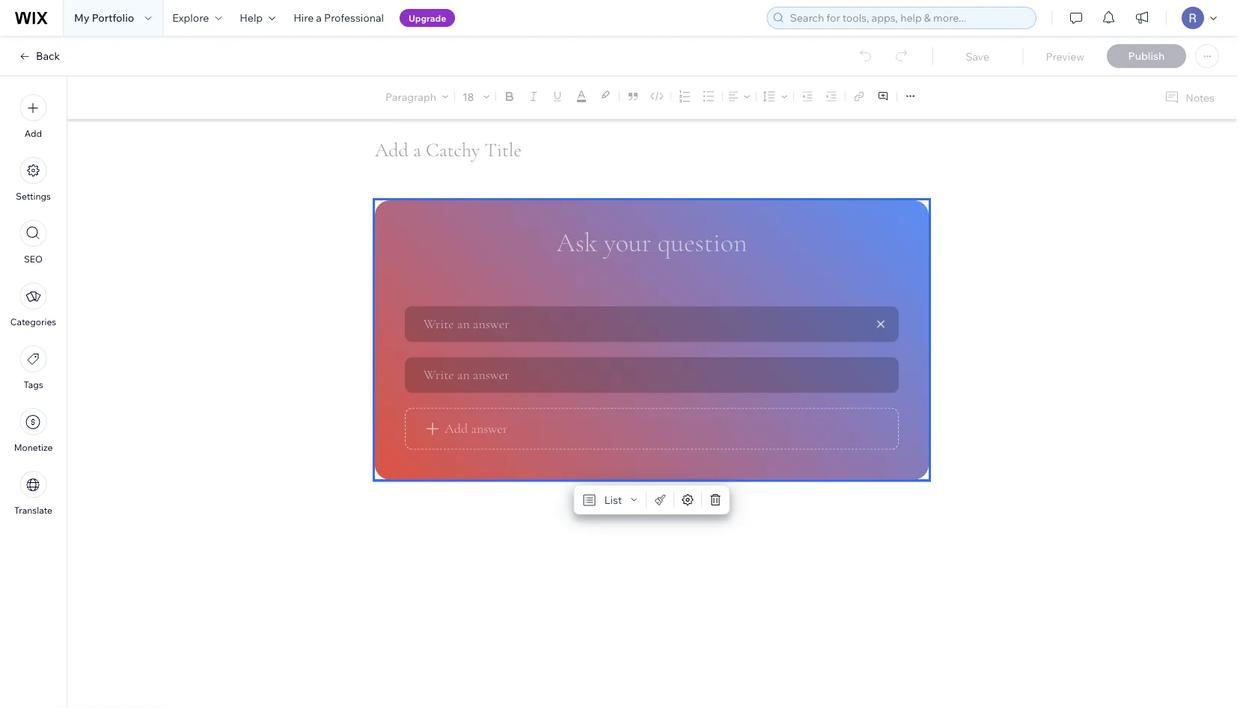 Task type: locate. For each thing, give the bounding box(es) containing it.
add
[[25, 128, 42, 139], [445, 421, 468, 437]]

list
[[604, 494, 622, 507]]

add button
[[20, 94, 47, 139]]

help
[[240, 11, 263, 24]]

0 vertical spatial add
[[25, 128, 42, 139]]

monetize
[[14, 442, 53, 454]]

1 horizontal spatial add
[[445, 421, 468, 437]]

add left answer
[[445, 421, 468, 437]]

hire a professional link
[[285, 0, 393, 36]]

Write an answer text field
[[405, 357, 899, 393]]

add answer
[[445, 421, 508, 437]]

add up settings button
[[25, 128, 42, 139]]

back
[[36, 49, 60, 62]]

hire
[[294, 11, 314, 24]]

help button
[[231, 0, 285, 36]]

my
[[74, 11, 89, 24]]

seo button
[[20, 220, 47, 265]]

seo
[[24, 254, 43, 265]]

explore
[[172, 11, 209, 24]]

add for add
[[25, 128, 42, 139]]

categories button
[[10, 283, 56, 328]]

upgrade
[[409, 12, 446, 24]]

hire a professional
[[294, 11, 384, 24]]

add inside button
[[25, 128, 42, 139]]

0 horizontal spatial add
[[25, 128, 42, 139]]

menu
[[0, 85, 67, 525]]

paragraph button
[[382, 86, 451, 107]]

translate button
[[14, 472, 52, 516]]

add inside button
[[445, 421, 468, 437]]

Add a Catchy Title text field
[[375, 138, 917, 162]]

upgrade button
[[400, 9, 455, 27]]

settings button
[[16, 157, 51, 202]]

a
[[316, 11, 322, 24]]

1 vertical spatial add
[[445, 421, 468, 437]]



Task type: describe. For each thing, give the bounding box(es) containing it.
tags button
[[20, 346, 47, 391]]

monetize button
[[14, 409, 53, 454]]

paragraph
[[385, 90, 436, 103]]

add for add answer
[[445, 421, 468, 437]]

settings
[[16, 191, 51, 202]]

portfolio
[[92, 11, 134, 24]]

add answer button
[[405, 408, 899, 450]]

tags
[[23, 379, 43, 391]]

Search for tools, apps, help & more... field
[[785, 7, 1031, 28]]

list button
[[577, 490, 643, 511]]

professional
[[324, 11, 384, 24]]

menu containing add
[[0, 85, 67, 525]]

notes
[[1186, 91, 1215, 104]]

categories
[[10, 317, 56, 328]]

answer
[[471, 421, 508, 437]]

translate
[[14, 505, 52, 516]]

Write an answer text field
[[405, 306, 899, 342]]

notes button
[[1159, 88, 1219, 108]]

Ask your question text field
[[405, 227, 899, 291]]

my portfolio
[[74, 11, 134, 24]]

back button
[[18, 49, 60, 63]]



Task type: vqa. For each thing, say whether or not it's contained in the screenshot.
Add for Add
yes



